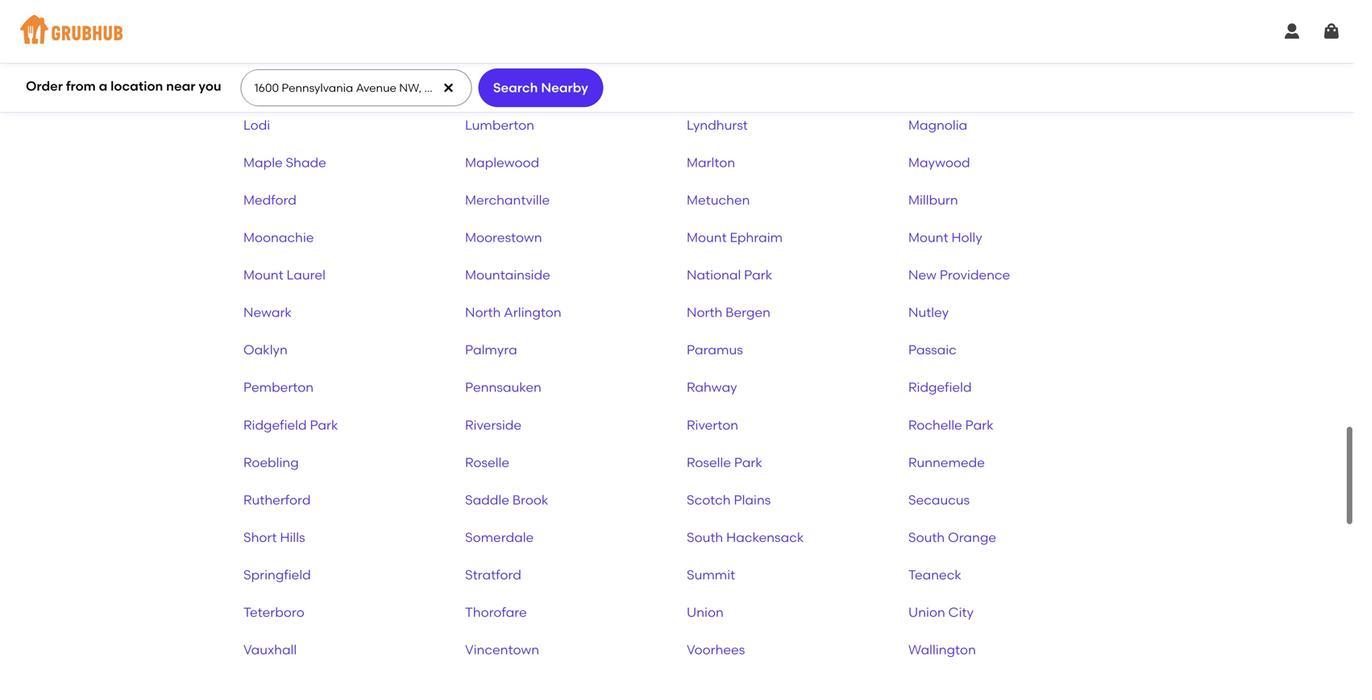Task type: describe. For each thing, give the bounding box(es) containing it.
teaneck
[[908, 567, 962, 583]]

stratford link
[[465, 567, 521, 583]]

providence
[[940, 267, 1010, 283]]

springfield
[[243, 567, 311, 583]]

runnemede link
[[908, 455, 985, 471]]

national
[[687, 267, 741, 283]]

search
[[493, 80, 538, 95]]

ridgefield park
[[243, 417, 338, 433]]

roselle park
[[687, 455, 762, 471]]

thorofare link
[[465, 605, 527, 621]]

from
[[66, 78, 96, 94]]

south orange
[[908, 530, 996, 546]]

south hackensack
[[687, 530, 804, 546]]

search nearby button
[[478, 69, 603, 107]]

springfield link
[[243, 567, 311, 583]]

moonachie
[[243, 230, 314, 246]]

mount holly link
[[908, 230, 982, 246]]

lyndhurst
[[687, 117, 748, 133]]

maplewood
[[465, 155, 539, 170]]

maple shade
[[243, 155, 326, 170]]

lawnside
[[465, 80, 525, 95]]

metuchen
[[687, 192, 750, 208]]

lodi
[[243, 117, 270, 133]]

north for north arlington
[[465, 305, 501, 321]]

merchantville link
[[465, 192, 550, 208]]

lumberton link
[[465, 117, 534, 133]]

hills
[[280, 530, 305, 546]]

pennsauken
[[465, 380, 542, 396]]

mountainside
[[465, 267, 550, 283]]

riverton link
[[687, 417, 738, 433]]

passaic link
[[908, 342, 957, 358]]

maywood
[[908, 155, 970, 170]]

main navigation navigation
[[0, 0, 1354, 63]]

svg image
[[1282, 22, 1302, 41]]

roebling link
[[243, 455, 299, 471]]

vincentown link
[[465, 642, 539, 658]]

city
[[948, 605, 974, 621]]

stratford
[[465, 567, 521, 583]]

lawnside link
[[465, 80, 525, 95]]

summit link
[[687, 567, 735, 583]]

ridgefield for the ridgefield link in the right bottom of the page
[[908, 380, 972, 396]]

ridgefield for ridgefield park
[[243, 417, 307, 433]]

union city link
[[908, 605, 974, 621]]

union for union city
[[908, 605, 945, 621]]

north arlington link
[[465, 305, 562, 321]]

south for south hackensack
[[687, 530, 723, 546]]

plains
[[734, 492, 771, 508]]

rochelle park
[[908, 417, 994, 433]]

hackensack
[[726, 530, 804, 546]]

north for north bergen
[[687, 305, 723, 321]]

saddle brook
[[465, 492, 548, 508]]

moorestown link
[[465, 230, 542, 246]]

svg image inside the main navigation navigation
[[1322, 22, 1341, 41]]

maple shade link
[[243, 155, 326, 170]]

vincentown
[[465, 642, 539, 658]]

scotch
[[687, 492, 731, 508]]

riverside
[[465, 417, 522, 433]]

ridgefield link
[[908, 380, 972, 396]]

rutherford
[[243, 492, 311, 508]]

orange
[[948, 530, 996, 546]]

roselle link
[[465, 455, 509, 471]]

short hills link
[[243, 530, 305, 546]]

rochelle park link
[[908, 417, 994, 433]]

medford
[[243, 192, 297, 208]]

magnolia
[[908, 117, 968, 133]]

mount for mount holly
[[908, 230, 949, 246]]

millburn
[[908, 192, 958, 208]]

brook
[[512, 492, 548, 508]]

rochelle
[[908, 417, 962, 433]]

maywood link
[[908, 155, 970, 170]]

voorhees link
[[687, 642, 745, 658]]

park for roselle park
[[734, 455, 762, 471]]

rahway
[[687, 380, 737, 396]]

Search Address search field
[[241, 70, 470, 106]]

rahway link
[[687, 380, 737, 396]]

marlton link
[[687, 155, 735, 170]]

secaucus link
[[908, 492, 970, 508]]

park for national park
[[744, 267, 772, 283]]

pemberton
[[243, 380, 314, 396]]

national park
[[687, 267, 772, 283]]

north bergen link
[[687, 305, 771, 321]]

somerdale link
[[465, 530, 534, 546]]

south hackensack link
[[687, 530, 804, 546]]



Task type: vqa. For each thing, say whether or not it's contained in the screenshot.
north bergen Link
yes



Task type: locate. For each thing, give the bounding box(es) containing it.
union city
[[908, 605, 974, 621]]

riverton
[[687, 417, 738, 433]]

mount ephraim link
[[687, 230, 783, 246]]

north down the national
[[687, 305, 723, 321]]

vauxhall
[[243, 642, 297, 658]]

svg image
[[1322, 22, 1341, 41], [442, 81, 455, 94]]

2 roselle from the left
[[687, 455, 731, 471]]

mount
[[687, 230, 727, 246], [908, 230, 949, 246], [243, 267, 283, 283]]

scotch plains
[[687, 492, 771, 508]]

location
[[111, 78, 163, 94]]

ridgefield park link
[[243, 417, 338, 433]]

riverside link
[[465, 417, 522, 433]]

roselle up scotch
[[687, 455, 731, 471]]

2 north from the left
[[687, 305, 723, 321]]

union link
[[687, 605, 724, 621]]

1 vertical spatial ridgefield
[[243, 417, 307, 433]]

south down scotch
[[687, 530, 723, 546]]

metuchen link
[[687, 192, 750, 208]]

paramus link
[[687, 342, 743, 358]]

near
[[166, 78, 195, 94]]

maplewood link
[[465, 155, 539, 170]]

0 horizontal spatial roselle
[[465, 455, 509, 471]]

1 union from the left
[[687, 605, 724, 621]]

arlington
[[504, 305, 562, 321]]

svg image left lawnside link
[[442, 81, 455, 94]]

oaklyn link
[[243, 342, 288, 358]]

paramus
[[687, 342, 743, 358]]

park right the 'rochelle'
[[965, 417, 994, 433]]

mount for mount laurel
[[243, 267, 283, 283]]

order
[[26, 78, 63, 94]]

1 roselle from the left
[[465, 455, 509, 471]]

kenilworth
[[243, 80, 309, 95]]

shade
[[286, 155, 326, 170]]

mountainside link
[[465, 267, 550, 283]]

1 horizontal spatial svg image
[[1322, 22, 1341, 41]]

0 horizontal spatial union
[[687, 605, 724, 621]]

0 horizontal spatial ridgefield
[[243, 417, 307, 433]]

ridgefield
[[908, 380, 972, 396], [243, 417, 307, 433]]

0 horizontal spatial south
[[687, 530, 723, 546]]

mount ephraim
[[687, 230, 783, 246]]

moorestown
[[465, 230, 542, 246]]

lumberton
[[465, 117, 534, 133]]

roselle for roselle park
[[687, 455, 731, 471]]

newark
[[243, 305, 292, 321]]

holly
[[952, 230, 982, 246]]

summit
[[687, 567, 735, 583]]

thorofare
[[465, 605, 527, 621]]

laurel
[[287, 267, 326, 283]]

0 horizontal spatial mount
[[243, 267, 283, 283]]

roselle
[[465, 455, 509, 471], [687, 455, 731, 471]]

teaneck link
[[908, 567, 962, 583]]

merchantville
[[465, 192, 550, 208]]

0 vertical spatial svg image
[[1322, 22, 1341, 41]]

a
[[99, 78, 107, 94]]

ridgefield up the 'rochelle'
[[908, 380, 972, 396]]

north bergen
[[687, 305, 771, 321]]

moonachie link
[[243, 230, 314, 246]]

new providence link
[[908, 267, 1010, 283]]

pennsauken link
[[465, 380, 542, 396]]

1 south from the left
[[687, 530, 723, 546]]

new providence
[[908, 267, 1010, 283]]

south for south orange
[[908, 530, 945, 546]]

maple
[[243, 155, 283, 170]]

wallington link
[[908, 642, 976, 658]]

somerdale
[[465, 530, 534, 546]]

runnemede
[[908, 455, 985, 471]]

roselle up saddle
[[465, 455, 509, 471]]

mount down millburn link
[[908, 230, 949, 246]]

mount up "newark"
[[243, 267, 283, 283]]

south
[[687, 530, 723, 546], [908, 530, 945, 546]]

0 horizontal spatial north
[[465, 305, 501, 321]]

1 horizontal spatial mount
[[687, 230, 727, 246]]

bergen
[[726, 305, 771, 321]]

park for rochelle park
[[965, 417, 994, 433]]

1 horizontal spatial roselle
[[687, 455, 731, 471]]

0 horizontal spatial svg image
[[442, 81, 455, 94]]

mount up the national
[[687, 230, 727, 246]]

palmyra link
[[465, 342, 517, 358]]

magnolia link
[[908, 117, 968, 133]]

secaucus
[[908, 492, 970, 508]]

roselle for roselle link
[[465, 455, 509, 471]]

voorhees
[[687, 642, 745, 658]]

oaklyn
[[243, 342, 288, 358]]

0 vertical spatial ridgefield
[[908, 380, 972, 396]]

south up teaneck link
[[908, 530, 945, 546]]

mount holly
[[908, 230, 982, 246]]

1 horizontal spatial south
[[908, 530, 945, 546]]

pemberton link
[[243, 380, 314, 396]]

union down summit link
[[687, 605, 724, 621]]

park down pemberton link
[[310, 417, 338, 433]]

rutherford link
[[243, 492, 311, 508]]

millburn link
[[908, 192, 958, 208]]

2 union from the left
[[908, 605, 945, 621]]

1 north from the left
[[465, 305, 501, 321]]

short hills
[[243, 530, 305, 546]]

ephraim
[[730, 230, 783, 246]]

2 south from the left
[[908, 530, 945, 546]]

ridgefield down pemberton link
[[243, 417, 307, 433]]

vauxhall link
[[243, 642, 297, 658]]

svg image right svg image
[[1322, 22, 1341, 41]]

mount for mount ephraim
[[687, 230, 727, 246]]

nearby
[[541, 80, 588, 95]]

national park link
[[687, 267, 772, 283]]

mount laurel
[[243, 267, 326, 283]]

1 horizontal spatial union
[[908, 605, 945, 621]]

roselle park link
[[687, 455, 762, 471]]

park for ridgefield park
[[310, 417, 338, 433]]

1 vertical spatial svg image
[[442, 81, 455, 94]]

2 horizontal spatial mount
[[908, 230, 949, 246]]

union for union link at the right of the page
[[687, 605, 724, 621]]

order from a location near you
[[26, 78, 221, 94]]

nutley
[[908, 305, 949, 321]]

1 horizontal spatial ridgefield
[[908, 380, 972, 396]]

north arlington
[[465, 305, 562, 321]]

wallington
[[908, 642, 976, 658]]

park up plains
[[734, 455, 762, 471]]

park down the ephraim
[[744, 267, 772, 283]]

palmyra
[[465, 342, 517, 358]]

kenilworth link
[[243, 80, 309, 95]]

newark link
[[243, 305, 292, 321]]

union left city
[[908, 605, 945, 621]]

north up palmyra link
[[465, 305, 501, 321]]

new
[[908, 267, 937, 283]]

medford link
[[243, 192, 297, 208]]

1 horizontal spatial north
[[687, 305, 723, 321]]



